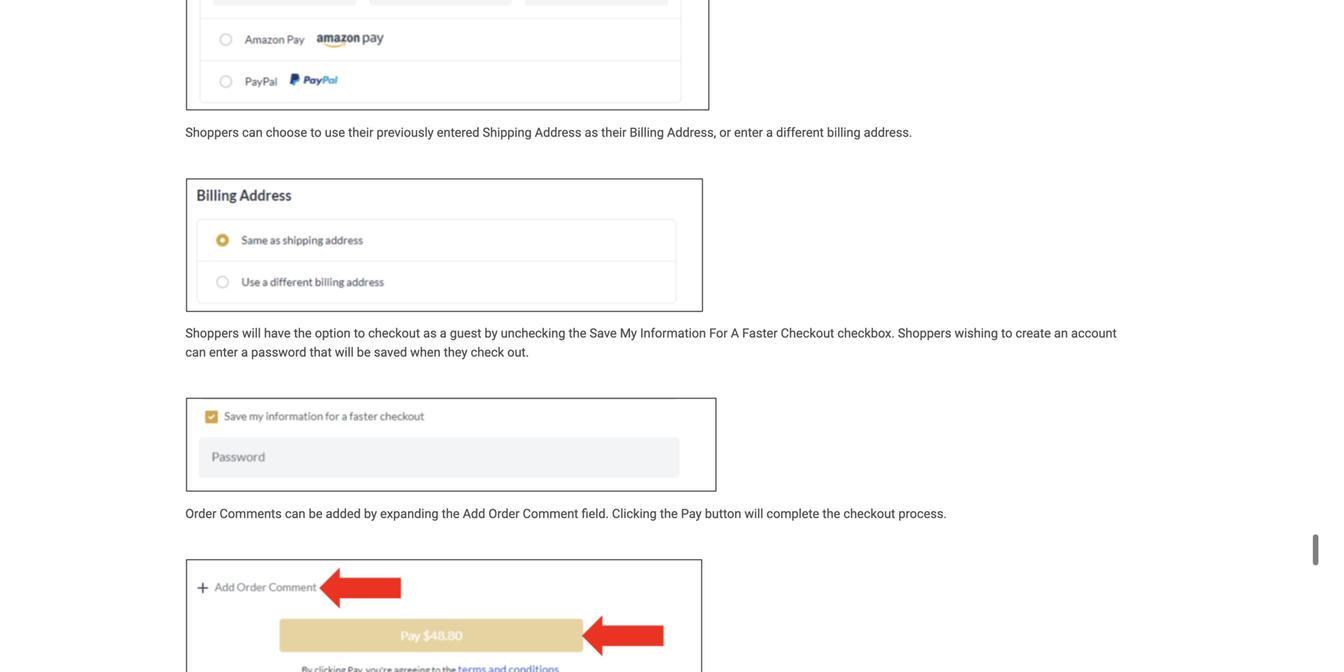 Task type: locate. For each thing, give the bounding box(es) containing it.
checkout up the saved
[[368, 326, 420, 341]]

shoppers left have
[[185, 326, 239, 341]]

1 vertical spatial as
[[423, 326, 437, 341]]

1 vertical spatial by
[[364, 507, 377, 522]]

1 vertical spatial checkout
[[844, 507, 895, 522]]

to
[[310, 125, 322, 140], [354, 326, 365, 341], [1001, 326, 1013, 341]]

by right added
[[364, 507, 377, 522]]

field.
[[582, 507, 609, 522]]

0 horizontal spatial to
[[310, 125, 322, 140]]

as right address
[[585, 125, 598, 140]]

order right add
[[489, 507, 520, 522]]

1 horizontal spatial a
[[440, 326, 447, 341]]

a
[[731, 326, 739, 341]]

button
[[705, 507, 742, 522]]

be
[[357, 345, 371, 360], [309, 507, 323, 522]]

0 horizontal spatial enter
[[209, 345, 238, 360]]

a left guest
[[440, 326, 447, 341]]

shoppers left wishing
[[898, 326, 952, 341]]

0 horizontal spatial checkout
[[368, 326, 420, 341]]

0 vertical spatial checkout
[[368, 326, 420, 341]]

0 horizontal spatial as
[[423, 326, 437, 341]]

can inside shoppers will have the option to checkout as a guest by unchecking the save my information for a faster checkout checkbox. shoppers wishing to create an account can enter a password that will be saved when they check out.
[[185, 345, 206, 360]]

0 horizontal spatial a
[[241, 345, 248, 360]]

order
[[185, 507, 216, 522], [489, 507, 520, 522]]

2 vertical spatial can
[[285, 507, 306, 522]]

0 horizontal spatial by
[[364, 507, 377, 522]]

0 horizontal spatial order
[[185, 507, 216, 522]]

1 their from the left
[[348, 125, 374, 140]]

1 horizontal spatial to
[[354, 326, 365, 341]]

different
[[776, 125, 824, 140]]

added
[[326, 507, 361, 522]]

1 horizontal spatial as
[[585, 125, 598, 140]]

checkout
[[368, 326, 420, 341], [844, 507, 895, 522]]

the
[[294, 326, 312, 341], [569, 326, 587, 341], [442, 507, 460, 522], [660, 507, 678, 522], [823, 507, 840, 522]]

their left billing
[[601, 125, 627, 140]]

1 horizontal spatial will
[[335, 345, 354, 360]]

their
[[348, 125, 374, 140], [601, 125, 627, 140]]

by inside shoppers will have the option to checkout as a guest by unchecking the save my information for a faster checkout checkbox. shoppers wishing to create an account can enter a password that will be saved when they check out.
[[485, 326, 498, 341]]

a
[[766, 125, 773, 140], [440, 326, 447, 341], [241, 345, 248, 360]]

1 vertical spatial will
[[335, 345, 354, 360]]

be inside shoppers will have the option to checkout as a guest by unchecking the save my information for a faster checkout checkbox. shoppers wishing to create an account can enter a password that will be saved when they check out.
[[357, 345, 371, 360]]

as inside shoppers will have the option to checkout as a guest by unchecking the save my information for a faster checkout checkbox. shoppers wishing to create an account can enter a password that will be saved when they check out.
[[423, 326, 437, 341]]

1 horizontal spatial be
[[357, 345, 371, 360]]

1 horizontal spatial checkout
[[844, 507, 895, 522]]

a left the password
[[241, 345, 248, 360]]

will
[[242, 326, 261, 341], [335, 345, 354, 360], [745, 507, 763, 522]]

1 horizontal spatial by
[[485, 326, 498, 341]]

0 vertical spatial be
[[357, 345, 371, 360]]

save
[[590, 326, 617, 341]]

password
[[251, 345, 306, 360]]

complete
[[767, 507, 819, 522]]

or
[[720, 125, 731, 140]]

unchecking
[[501, 326, 566, 341]]

an
[[1054, 326, 1068, 341]]

a left different
[[766, 125, 773, 140]]

as up when
[[423, 326, 437, 341]]

1 order from the left
[[185, 507, 216, 522]]

enter right or
[[734, 125, 763, 140]]

that
[[310, 345, 332, 360]]

shoppers
[[185, 125, 239, 140], [185, 326, 239, 341], [898, 326, 952, 341]]

1 vertical spatial enter
[[209, 345, 238, 360]]

to left use in the left of the page
[[310, 125, 322, 140]]

0 vertical spatial will
[[242, 326, 261, 341]]

0 horizontal spatial can
[[185, 345, 206, 360]]

checkout
[[781, 326, 834, 341]]

order comments can be added by expanding the add order comment field. clicking the pay button will complete the checkout process.
[[185, 507, 947, 522]]

by up check
[[485, 326, 498, 341]]

0 vertical spatial as
[[585, 125, 598, 140]]

1 horizontal spatial their
[[601, 125, 627, 140]]

0 horizontal spatial their
[[348, 125, 374, 140]]

be left the saved
[[357, 345, 371, 360]]

enter inside shoppers will have the option to checkout as a guest by unchecking the save my information for a faster checkout checkbox. shoppers wishing to create an account can enter a password that will be saved when they check out.
[[209, 345, 238, 360]]

1 vertical spatial can
[[185, 345, 206, 360]]

clicking
[[612, 507, 657, 522]]

expanding
[[380, 507, 439, 522]]

will left have
[[242, 326, 261, 341]]

1 horizontal spatial can
[[242, 125, 263, 140]]

enter left the password
[[209, 345, 238, 360]]

check
[[471, 345, 504, 360]]

to right option
[[354, 326, 365, 341]]

1 horizontal spatial order
[[489, 507, 520, 522]]

1 horizontal spatial enter
[[734, 125, 763, 140]]

to left create
[[1001, 326, 1013, 341]]

as
[[585, 125, 598, 140], [423, 326, 437, 341]]

2 horizontal spatial will
[[745, 507, 763, 522]]

address,
[[667, 125, 716, 140]]

order left 'comments' at the left bottom of the page
[[185, 507, 216, 522]]

2 vertical spatial will
[[745, 507, 763, 522]]

will down option
[[335, 345, 354, 360]]

0 horizontal spatial be
[[309, 507, 323, 522]]

the right complete
[[823, 507, 840, 522]]

their right use in the left of the page
[[348, 125, 374, 140]]

0 horizontal spatial will
[[242, 326, 261, 341]]

1 vertical spatial be
[[309, 507, 323, 522]]

enter
[[734, 125, 763, 140], [209, 345, 238, 360]]

billing
[[827, 125, 861, 140]]

2 vertical spatial a
[[241, 345, 248, 360]]

can
[[242, 125, 263, 140], [185, 345, 206, 360], [285, 507, 306, 522]]

checkout left process. on the bottom right of the page
[[844, 507, 895, 522]]

the left add
[[442, 507, 460, 522]]

0 vertical spatial a
[[766, 125, 773, 140]]

2 horizontal spatial a
[[766, 125, 773, 140]]

0 vertical spatial by
[[485, 326, 498, 341]]

be left added
[[309, 507, 323, 522]]

process.
[[899, 507, 947, 522]]

will right button
[[745, 507, 763, 522]]

shoppers for shoppers can choose to use their previously entered shipping address as their billing address, or enter a different billing address.
[[185, 125, 239, 140]]

shoppers left choose
[[185, 125, 239, 140]]

by
[[485, 326, 498, 341], [364, 507, 377, 522]]



Task type: describe. For each thing, give the bounding box(es) containing it.
1 vertical spatial a
[[440, 326, 447, 341]]

shipping
[[483, 125, 532, 140]]

out.
[[507, 345, 529, 360]]

2 their from the left
[[601, 125, 627, 140]]

entered
[[437, 125, 480, 140]]

have
[[264, 326, 291, 341]]

faster
[[742, 326, 778, 341]]

2 order from the left
[[489, 507, 520, 522]]

option
[[315, 326, 351, 341]]

account
[[1071, 326, 1117, 341]]

comments
[[220, 507, 282, 522]]

shoppers can choose to use their previously entered shipping address as their billing address, or enter a different billing address.
[[185, 125, 913, 140]]

create
[[1016, 326, 1051, 341]]

pay
[[681, 507, 702, 522]]

my
[[620, 326, 637, 341]]

2 horizontal spatial to
[[1001, 326, 1013, 341]]

address
[[535, 125, 582, 140]]

previously
[[377, 125, 434, 140]]

address.
[[864, 125, 913, 140]]

add
[[463, 507, 485, 522]]

wishing
[[955, 326, 998, 341]]

the right have
[[294, 326, 312, 341]]

the left pay
[[660, 507, 678, 522]]

they
[[444, 345, 468, 360]]

the left save
[[569, 326, 587, 341]]

shoppers will have the option to checkout as a guest by unchecking the save my information for a faster checkout checkbox. shoppers wishing to create an account can enter a password that will be saved when they check out.
[[185, 326, 1117, 360]]

information
[[640, 326, 706, 341]]

for
[[709, 326, 728, 341]]

checkout inside shoppers will have the option to checkout as a guest by unchecking the save my information for a faster checkout checkbox. shoppers wishing to create an account can enter a password that will be saved when they check out.
[[368, 326, 420, 341]]

guest
[[450, 326, 481, 341]]

comment
[[523, 507, 578, 522]]

checkbox.
[[838, 326, 895, 341]]

0 vertical spatial can
[[242, 125, 263, 140]]

billing
[[630, 125, 664, 140]]

choose
[[266, 125, 307, 140]]

0 vertical spatial enter
[[734, 125, 763, 140]]

use
[[325, 125, 345, 140]]

saved
[[374, 345, 407, 360]]

when
[[410, 345, 441, 360]]

2 horizontal spatial can
[[285, 507, 306, 522]]

shoppers for shoppers will have the option to checkout as a guest by unchecking the save my information for a faster checkout checkbox. shoppers wishing to create an account can enter a password that will be saved when they check out.
[[185, 326, 239, 341]]



Task type: vqa. For each thing, say whether or not it's contained in the screenshot.
the middle Enable
no



